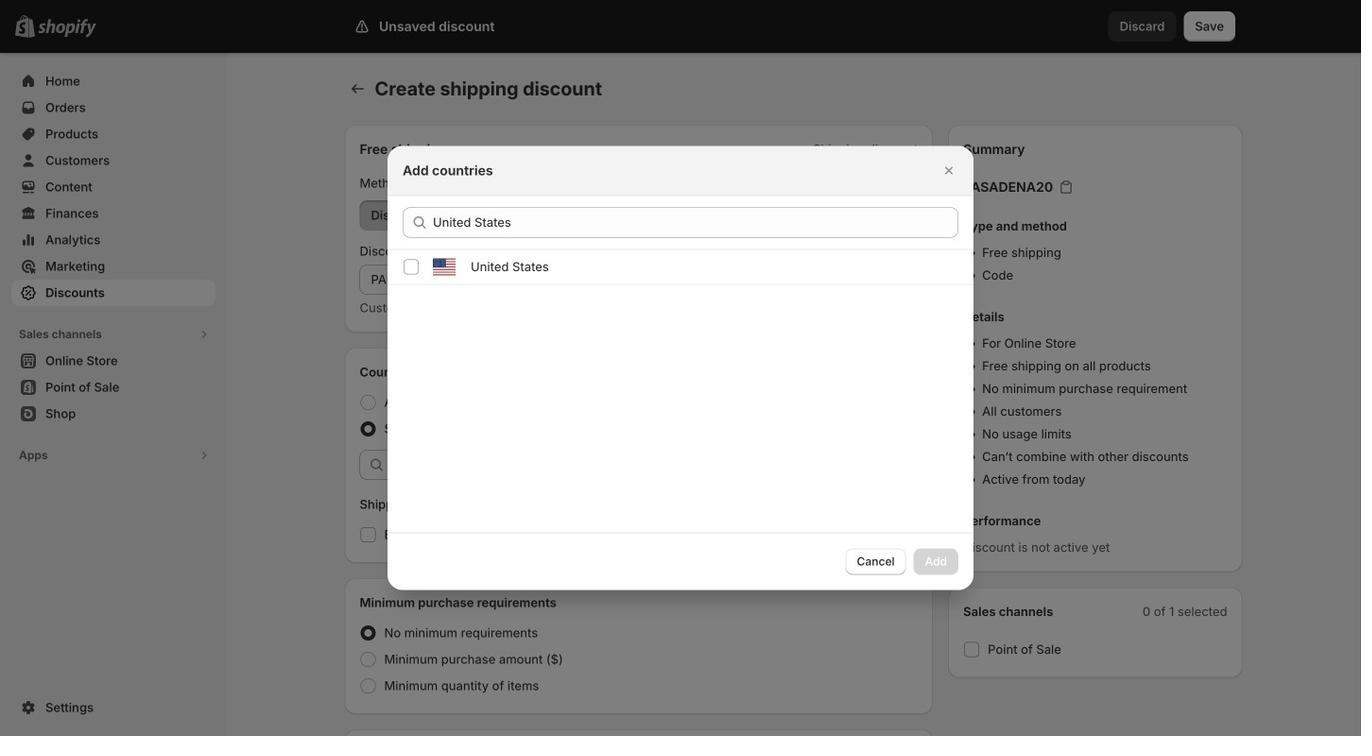 Task type: locate. For each thing, give the bounding box(es) containing it.
shopify image
[[38, 19, 96, 38]]

Search countries text field
[[433, 208, 959, 238]]

dialog
[[0, 146, 1361, 590]]



Task type: vqa. For each thing, say whether or not it's contained in the screenshot.
category
no



